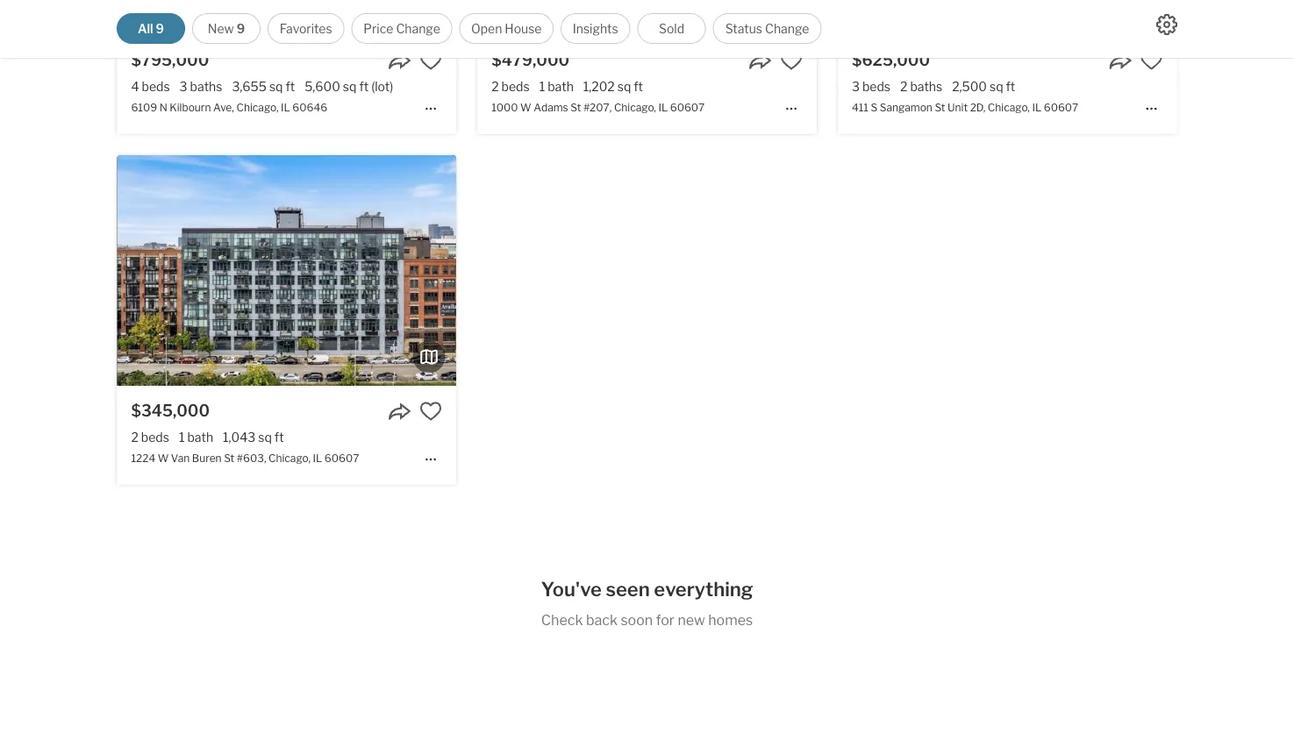Task type: describe. For each thing, give the bounding box(es) containing it.
$479,000
[[491, 50, 569, 69]]

w for $345,000
[[158, 452, 169, 465]]

ave,
[[213, 101, 234, 114]]

60607 for $625,000
[[1044, 101, 1078, 114]]

favorite button checkbox for $345,000
[[419, 400, 442, 423]]

3 for 3 baths
[[179, 79, 187, 94]]

favorite button image for $625,000
[[1140, 49, 1163, 72]]

new
[[208, 21, 234, 36]]

1 for $345,000
[[179, 430, 185, 445]]

1,043
[[223, 430, 256, 445]]

1,202 sq ft
[[583, 79, 643, 94]]

all 9
[[138, 21, 164, 36]]

2,500
[[952, 79, 987, 94]]

bath for $345,000
[[187, 430, 213, 445]]

sq for $345,000
[[258, 430, 272, 445]]

price
[[364, 21, 393, 36]]

3 beds
[[852, 79, 890, 94]]

favorite button checkbox
[[419, 49, 442, 72]]

1000
[[491, 101, 518, 114]]

2 for $479,000
[[491, 79, 499, 94]]

photo of 1000 w adams st #207, chicago, il 60607 image
[[477, 0, 817, 35]]

chicago, right 2d,
[[988, 101, 1030, 114]]

2,500 sq ft
[[952, 79, 1015, 94]]

homes
[[708, 612, 753, 629]]

sold
[[659, 21, 684, 36]]

New radio
[[192, 13, 261, 44]]

il right "#207,"
[[658, 101, 668, 114]]

2 beds for $479,000
[[491, 79, 530, 94]]

all
[[138, 21, 153, 36]]

chicago, down the 3,655 sq ft
[[236, 101, 278, 114]]

3 for 3 beds
[[852, 79, 860, 94]]

sangamon
[[880, 101, 932, 114]]

kilbourn
[[170, 101, 211, 114]]

6109 n kilbourn ave, chicago, il 60646
[[131, 101, 327, 114]]

1 horizontal spatial 60607
[[670, 101, 705, 114]]

ft for $479,000
[[634, 79, 643, 94]]

5,600
[[305, 79, 340, 94]]

1,202
[[583, 79, 615, 94]]

1224 w van buren st #603, chicago, il 60607
[[131, 452, 359, 465]]

chicago, right #603,
[[268, 452, 311, 465]]

beds for $479,000
[[501, 79, 530, 94]]

9 for all 9
[[156, 21, 164, 36]]

ft for $625,000
[[1006, 79, 1015, 94]]

$795,000
[[131, 50, 209, 69]]

favorite button image for $345,000
[[419, 400, 442, 423]]

bath for $479,000
[[548, 79, 574, 94]]

sq for $625,000
[[990, 79, 1003, 94]]

beds for $345,000
[[141, 430, 169, 445]]

st for $479,000
[[571, 101, 581, 114]]

beds for $625,000
[[862, 79, 890, 94]]

open
[[471, 21, 502, 36]]

3 baths
[[179, 79, 222, 94]]

4 beds
[[131, 79, 170, 94]]

5,600 sq ft (lot)
[[305, 79, 393, 94]]

adams
[[534, 101, 568, 114]]

new 9
[[208, 21, 245, 36]]

sq for $479,000
[[617, 79, 631, 94]]

$625,000
[[852, 50, 930, 69]]

il left 60646
[[281, 101, 290, 114]]

open house
[[471, 21, 542, 36]]

1 bath for $479,000
[[539, 79, 574, 94]]

4
[[131, 79, 139, 94]]

2 horizontal spatial 2
[[900, 79, 907, 94]]

All radio
[[117, 13, 185, 44]]

Price Change radio
[[351, 13, 452, 44]]

2 beds for $345,000
[[131, 430, 169, 445]]

3,655
[[232, 79, 267, 94]]



Task type: vqa. For each thing, say whether or not it's contained in the screenshot.


Task type: locate. For each thing, give the bounding box(es) containing it.
9 inside the new option
[[237, 21, 245, 36]]

9 for new 9
[[237, 21, 245, 36]]

favorite button checkbox for $625,000
[[1140, 49, 1163, 72]]

il right 2d,
[[1032, 101, 1041, 114]]

2 horizontal spatial favorite button checkbox
[[1140, 49, 1163, 72]]

sq up #603,
[[258, 430, 272, 445]]

0 vertical spatial bath
[[548, 79, 574, 94]]

photo of 1224 w van buren st #603, chicago, il 60607 image
[[117, 155, 456, 386]]

st left unit
[[935, 101, 945, 114]]

0 vertical spatial 1
[[539, 79, 545, 94]]

3,655 sq ft
[[232, 79, 295, 94]]

60646
[[292, 101, 327, 114]]

change
[[396, 21, 440, 36], [765, 21, 809, 36]]

w right 1000 at the top left of page
[[520, 101, 531, 114]]

0 horizontal spatial bath
[[187, 430, 213, 445]]

n
[[159, 101, 167, 114]]

ft right 1,043
[[274, 430, 284, 445]]

chicago,
[[236, 101, 278, 114], [614, 101, 656, 114], [988, 101, 1030, 114], [268, 452, 311, 465]]

1 baths from the left
[[190, 79, 222, 94]]

favorite button image for $795,000
[[419, 49, 442, 72]]

check back soon for new homes
[[541, 612, 753, 629]]

new
[[678, 612, 705, 629]]

2 3 from the left
[[852, 79, 860, 94]]

1 3 from the left
[[179, 79, 187, 94]]

sq
[[269, 79, 283, 94], [343, 79, 357, 94], [617, 79, 631, 94], [990, 79, 1003, 94], [258, 430, 272, 445]]

1 horizontal spatial 2 beds
[[491, 79, 530, 94]]

status
[[725, 21, 762, 36]]

0 horizontal spatial favorite button image
[[419, 49, 442, 72]]

w for $479,000
[[520, 101, 531, 114]]

you've seen everything
[[541, 578, 753, 602]]

1 change from the left
[[396, 21, 440, 36]]

2 beds up 1000 at the top left of page
[[491, 79, 530, 94]]

van
[[171, 452, 190, 465]]

0 horizontal spatial change
[[396, 21, 440, 36]]

1 vertical spatial favorite button image
[[419, 400, 442, 423]]

1 favorite button image from the left
[[419, 49, 442, 72]]

w
[[520, 101, 531, 114], [158, 452, 169, 465]]

sq right "3,655"
[[269, 79, 283, 94]]

0 vertical spatial 2 beds
[[491, 79, 530, 94]]

sq for $795,000
[[269, 79, 283, 94]]

favorite button image for $479,000
[[780, 49, 803, 72]]

price change
[[364, 21, 440, 36]]

bath
[[548, 79, 574, 94], [187, 430, 213, 445]]

1 horizontal spatial favorite button checkbox
[[780, 49, 803, 72]]

0 horizontal spatial 60607
[[324, 452, 359, 465]]

insights
[[573, 21, 618, 36]]

sq right 5,600
[[343, 79, 357, 94]]

0 horizontal spatial favorite button checkbox
[[419, 400, 442, 423]]

0 horizontal spatial 3
[[179, 79, 187, 94]]

favorite button checkbox
[[780, 49, 803, 72], [1140, 49, 1163, 72], [419, 400, 442, 423]]

0 horizontal spatial w
[[158, 452, 169, 465]]

#207,
[[583, 101, 612, 114]]

2 for $345,000
[[131, 430, 138, 445]]

Status Change radio
[[713, 13, 822, 44]]

0 vertical spatial 1 bath
[[539, 79, 574, 94]]

you've
[[541, 578, 602, 602]]

st left #603,
[[224, 452, 234, 465]]

photo of 411 s sangamon st unit 2d, chicago, il 60607 image
[[838, 0, 1177, 35]]

buren
[[192, 452, 222, 465]]

baths for $795,000
[[190, 79, 222, 94]]

check
[[541, 612, 583, 629]]

back
[[586, 612, 618, 629]]

2 horizontal spatial 60607
[[1044, 101, 1078, 114]]

sq right the 1,202
[[617, 79, 631, 94]]

1 horizontal spatial 3
[[852, 79, 860, 94]]

beds up 1000 at the top left of page
[[501, 79, 530, 94]]

9
[[156, 21, 164, 36], [237, 21, 245, 36]]

il right #603,
[[313, 452, 322, 465]]

1 horizontal spatial change
[[765, 21, 809, 36]]

Sold radio
[[637, 13, 706, 44]]

1 bath up buren
[[179, 430, 213, 445]]

411 s sangamon st unit 2d, chicago, il 60607
[[852, 101, 1078, 114]]

1 vertical spatial bath
[[187, 430, 213, 445]]

favorite button checkbox for $479,000
[[780, 49, 803, 72]]

1 horizontal spatial favorite button image
[[1140, 49, 1163, 72]]

60607 for $345,000
[[324, 452, 359, 465]]

1 9 from the left
[[156, 21, 164, 36]]

1 horizontal spatial 1 bath
[[539, 79, 574, 94]]

beds up s
[[862, 79, 890, 94]]

favorite button image
[[780, 49, 803, 72], [419, 400, 442, 423]]

2 up 1000 at the top left of page
[[491, 79, 499, 94]]

$345,000
[[131, 401, 210, 420]]

1 horizontal spatial 1
[[539, 79, 545, 94]]

change right status
[[765, 21, 809, 36]]

1 bath up adams
[[539, 79, 574, 94]]

for
[[656, 612, 675, 629]]

1 vertical spatial 1 bath
[[179, 430, 213, 445]]

1
[[539, 79, 545, 94], [179, 430, 185, 445]]

1 horizontal spatial 2
[[491, 79, 499, 94]]

60607
[[670, 101, 705, 114], [1044, 101, 1078, 114], [324, 452, 359, 465]]

1 bath for $345,000
[[179, 430, 213, 445]]

0 vertical spatial favorite button image
[[780, 49, 803, 72]]

1 horizontal spatial favorite button image
[[780, 49, 803, 72]]

beds
[[142, 79, 170, 94], [501, 79, 530, 94], [862, 79, 890, 94], [141, 430, 169, 445]]

1224
[[131, 452, 155, 465]]

il
[[281, 101, 290, 114], [658, 101, 668, 114], [1032, 101, 1041, 114], [313, 452, 322, 465]]

change for price change
[[396, 21, 440, 36]]

favorites
[[280, 21, 332, 36]]

1 vertical spatial 1
[[179, 430, 185, 445]]

9 right new
[[237, 21, 245, 36]]

seen
[[606, 578, 650, 602]]

0 vertical spatial w
[[520, 101, 531, 114]]

st for $625,000
[[935, 101, 945, 114]]

1,043 sq ft
[[223, 430, 284, 445]]

option group containing all
[[117, 13, 822, 44]]

status change
[[725, 21, 809, 36]]

1 horizontal spatial 9
[[237, 21, 245, 36]]

2 baths
[[900, 79, 942, 94]]

option group
[[117, 13, 822, 44]]

change up favorite button option
[[396, 21, 440, 36]]

favorite button image
[[419, 49, 442, 72], [1140, 49, 1163, 72]]

2 baths from the left
[[910, 79, 942, 94]]

soon
[[621, 612, 653, 629]]

st
[[571, 101, 581, 114], [935, 101, 945, 114], [224, 452, 234, 465]]

0 horizontal spatial favorite button image
[[419, 400, 442, 423]]

1 up van
[[179, 430, 185, 445]]

2 up sangamon
[[900, 79, 907, 94]]

2d,
[[970, 101, 985, 114]]

2 horizontal spatial st
[[935, 101, 945, 114]]

3 up 411
[[852, 79, 860, 94]]

1000 w adams st #207, chicago, il 60607
[[491, 101, 705, 114]]

baths for $625,000
[[910, 79, 942, 94]]

0 horizontal spatial 1 bath
[[179, 430, 213, 445]]

w left van
[[158, 452, 169, 465]]

s
[[871, 101, 877, 114]]

3
[[179, 79, 187, 94], [852, 79, 860, 94]]

2 beds up 1224
[[131, 430, 169, 445]]

2
[[491, 79, 499, 94], [900, 79, 907, 94], [131, 430, 138, 445]]

9 inside all radio
[[156, 21, 164, 36]]

st left "#207,"
[[571, 101, 581, 114]]

ft for $345,000
[[274, 430, 284, 445]]

2 9 from the left
[[237, 21, 245, 36]]

2 favorite button image from the left
[[1140, 49, 1163, 72]]

unit
[[948, 101, 968, 114]]

bath up adams
[[548, 79, 574, 94]]

1 horizontal spatial st
[[571, 101, 581, 114]]

Open House radio
[[459, 13, 553, 44]]

1 for $479,000
[[539, 79, 545, 94]]

1 vertical spatial w
[[158, 452, 169, 465]]

1 horizontal spatial baths
[[910, 79, 942, 94]]

1 vertical spatial 2 beds
[[131, 430, 169, 445]]

0 horizontal spatial 2
[[131, 430, 138, 445]]

beds for $795,000
[[142, 79, 170, 94]]

2 beds
[[491, 79, 530, 94], [131, 430, 169, 445]]

beds up 1224
[[141, 430, 169, 445]]

0 horizontal spatial st
[[224, 452, 234, 465]]

change for status change
[[765, 21, 809, 36]]

Insights radio
[[560, 13, 630, 44]]

6109
[[131, 101, 157, 114]]

1 horizontal spatial w
[[520, 101, 531, 114]]

photo of 6109 n kilbourn ave, chicago, il 60646 image
[[117, 0, 456, 35]]

0 horizontal spatial 2 beds
[[131, 430, 169, 445]]

baths up sangamon
[[910, 79, 942, 94]]

411
[[852, 101, 868, 114]]

0 horizontal spatial 1
[[179, 430, 185, 445]]

0 horizontal spatial 9
[[156, 21, 164, 36]]

baths
[[190, 79, 222, 94], [910, 79, 942, 94]]

ft right 2,500
[[1006, 79, 1015, 94]]

Favorites radio
[[268, 13, 344, 44]]

1 bath
[[539, 79, 574, 94], [179, 430, 213, 445]]

sq right 2,500
[[990, 79, 1003, 94]]

#603,
[[237, 452, 266, 465]]

2 change from the left
[[765, 21, 809, 36]]

house
[[505, 21, 542, 36]]

1 up adams
[[539, 79, 545, 94]]

ft right the 1,202
[[634, 79, 643, 94]]

3 up kilbourn
[[179, 79, 187, 94]]

baths up kilbourn
[[190, 79, 222, 94]]

beds right 4
[[142, 79, 170, 94]]

ft for $795,000
[[286, 79, 295, 94]]

chicago, down "1,202 sq ft"
[[614, 101, 656, 114]]

2 up 1224
[[131, 430, 138, 445]]

ft left (lot)
[[359, 79, 369, 94]]

bath up buren
[[187, 430, 213, 445]]

everything
[[654, 578, 753, 602]]

0 horizontal spatial baths
[[190, 79, 222, 94]]

(lot)
[[371, 79, 393, 94]]

ft
[[286, 79, 295, 94], [359, 79, 369, 94], [634, 79, 643, 94], [1006, 79, 1015, 94], [274, 430, 284, 445]]

1 horizontal spatial bath
[[548, 79, 574, 94]]

9 right all
[[156, 21, 164, 36]]

ft up 60646
[[286, 79, 295, 94]]



